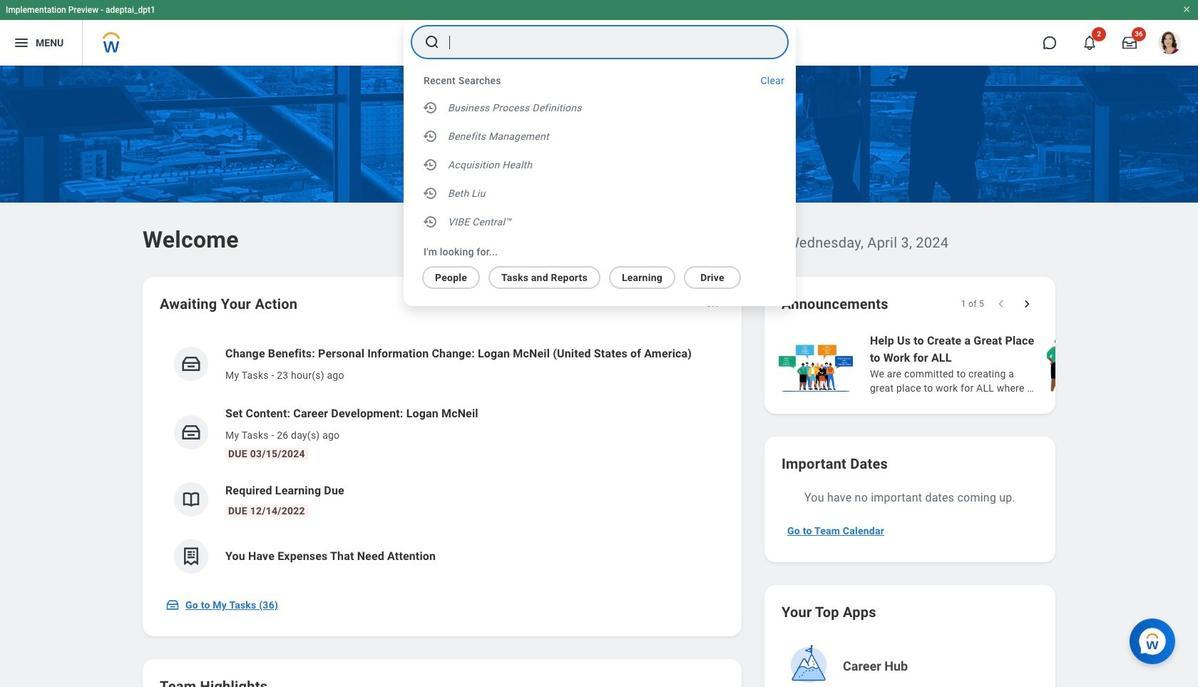 Task type: vqa. For each thing, say whether or not it's contained in the screenshot.
Search Workday search box
yes



Task type: describe. For each thing, give the bounding box(es) containing it.
1 inbox image from the top
[[181, 353, 202, 375]]

1 horizontal spatial list
[[776, 331, 1199, 397]]

3 time image from the top
[[422, 213, 440, 231]]

1 time image from the top
[[422, 128, 440, 145]]

profile logan mcneil image
[[1159, 31, 1182, 57]]

inbox large image
[[1123, 36, 1138, 50]]

notifications large image
[[1083, 36, 1098, 50]]

2 inbox image from the top
[[181, 422, 202, 443]]

2 time image from the top
[[422, 156, 440, 173]]

chevron right small image
[[1020, 297, 1035, 311]]

chevron left small image
[[995, 297, 1009, 311]]

2 list box from the top
[[404, 260, 779, 289]]

1 list box from the top
[[404, 93, 796, 239]]



Task type: locate. For each thing, give the bounding box(es) containing it.
related actions image
[[706, 298, 721, 313]]

1 time image from the top
[[422, 99, 440, 116]]

inbox image
[[181, 353, 202, 375], [181, 422, 202, 443]]

0 horizontal spatial list
[[160, 334, 725, 585]]

1 vertical spatial inbox image
[[181, 422, 202, 443]]

2 time image from the top
[[422, 185, 440, 202]]

None search field
[[404, 21, 796, 306]]

book open image
[[181, 489, 202, 510]]

1 vertical spatial time image
[[422, 156, 440, 173]]

0 vertical spatial inbox image
[[181, 353, 202, 375]]

banner
[[0, 0, 1199, 66]]

2 vertical spatial time image
[[422, 213, 440, 231]]

0 vertical spatial list box
[[404, 93, 796, 239]]

list box
[[404, 93, 796, 239], [404, 260, 779, 289]]

0 vertical spatial time image
[[422, 99, 440, 116]]

inbox image
[[166, 598, 180, 612]]

dashboard expenses image
[[181, 546, 202, 567]]

0 vertical spatial time image
[[422, 128, 440, 145]]

Search Workday  search field
[[450, 26, 759, 58]]

status
[[962, 298, 985, 310]]

close environment banner image
[[1183, 5, 1192, 14]]

main content
[[0, 66, 1199, 687]]

1 vertical spatial list box
[[404, 260, 779, 289]]

justify image
[[13, 34, 30, 51]]

1 vertical spatial time image
[[422, 185, 440, 202]]

list
[[776, 331, 1199, 397], [160, 334, 725, 585]]

time image
[[422, 128, 440, 145], [422, 156, 440, 173]]

time image
[[422, 99, 440, 116], [422, 185, 440, 202], [422, 213, 440, 231]]

search image
[[424, 34, 441, 51]]



